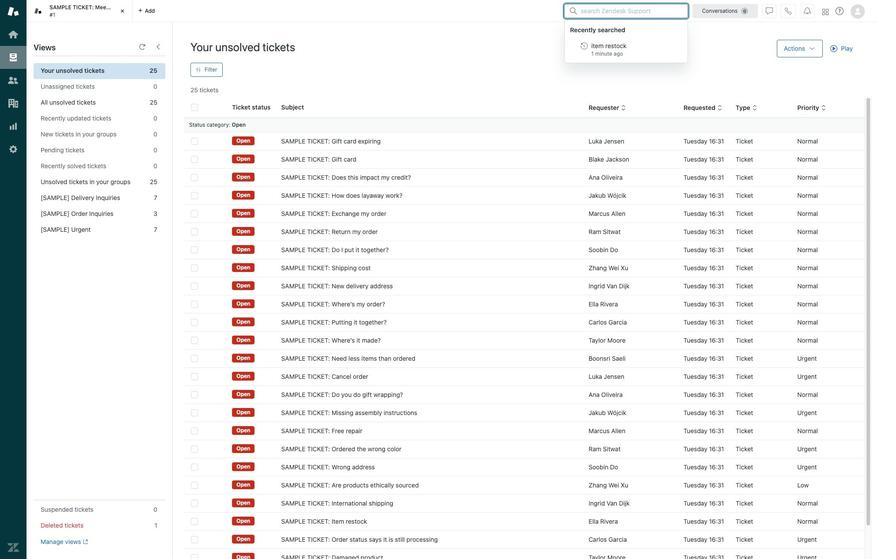Task type: describe. For each thing, give the bounding box(es) containing it.
close image
[[118, 7, 127, 15]]

3 row from the top
[[184, 169, 865, 187]]

23 row from the top
[[184, 531, 865, 549]]

5 row from the top
[[184, 205, 865, 223]]

19 row from the top
[[184, 459, 865, 477]]

notifications image
[[804, 7, 811, 14]]

customers image
[[8, 75, 19, 86]]

views image
[[8, 52, 19, 63]]

18 row from the top
[[184, 441, 865, 459]]

admin image
[[8, 144, 19, 155]]

12 row from the top
[[184, 332, 865, 350]]

9 row from the top
[[184, 277, 865, 296]]

opens in a new tab image
[[81, 540, 88, 545]]

10 row from the top
[[184, 296, 865, 314]]

get started image
[[8, 29, 19, 40]]

1 minute ago text field
[[592, 50, 623, 57]]

20 row from the top
[[184, 477, 865, 495]]

button displays agent's chat status as invisible. image
[[766, 7, 773, 14]]

refresh views pane image
[[139, 43, 146, 50]]



Task type: locate. For each thing, give the bounding box(es) containing it.
hide panel views image
[[155, 43, 162, 50]]

tab
[[27, 0, 133, 22]]

search Zendesk Support field
[[581, 6, 683, 15]]

tabs tab list
[[27, 0, 565, 22]]

21 row from the top
[[184, 495, 865, 513]]

24 row from the top
[[184, 549, 865, 560]]

6 row from the top
[[184, 223, 865, 241]]

option
[[565, 38, 688, 61]]

13 row from the top
[[184, 350, 865, 368]]

17 row from the top
[[184, 422, 865, 441]]

22 row from the top
[[184, 513, 865, 531]]

2 row from the top
[[184, 151, 865, 169]]

1 row from the top
[[184, 132, 865, 151]]

zendesk products image
[[823, 9, 829, 15]]

zendesk image
[[8, 543, 19, 554]]

row
[[184, 132, 865, 151], [184, 151, 865, 169], [184, 169, 865, 187], [184, 187, 865, 205], [184, 205, 865, 223], [184, 223, 865, 241], [184, 241, 865, 259], [184, 259, 865, 277], [184, 277, 865, 296], [184, 296, 865, 314], [184, 314, 865, 332], [184, 332, 865, 350], [184, 350, 865, 368], [184, 368, 865, 386], [184, 386, 865, 404], [184, 404, 865, 422], [184, 422, 865, 441], [184, 441, 865, 459], [184, 459, 865, 477], [184, 477, 865, 495], [184, 495, 865, 513], [184, 513, 865, 531], [184, 531, 865, 549], [184, 549, 865, 560]]

4 row from the top
[[184, 187, 865, 205]]

main element
[[0, 0, 27, 560]]

7 row from the top
[[184, 241, 865, 259]]

14 row from the top
[[184, 368, 865, 386]]

zendesk support image
[[8, 6, 19, 17]]

11 row from the top
[[184, 314, 865, 332]]

organizations image
[[8, 98, 19, 109]]

8 row from the top
[[184, 259, 865, 277]]

reporting image
[[8, 121, 19, 132]]

16 row from the top
[[184, 404, 865, 422]]

get help image
[[836, 7, 844, 15]]

15 row from the top
[[184, 386, 865, 404]]



Task type: vqa. For each thing, say whether or not it's contained in the screenshot.
17th row from the top
yes



